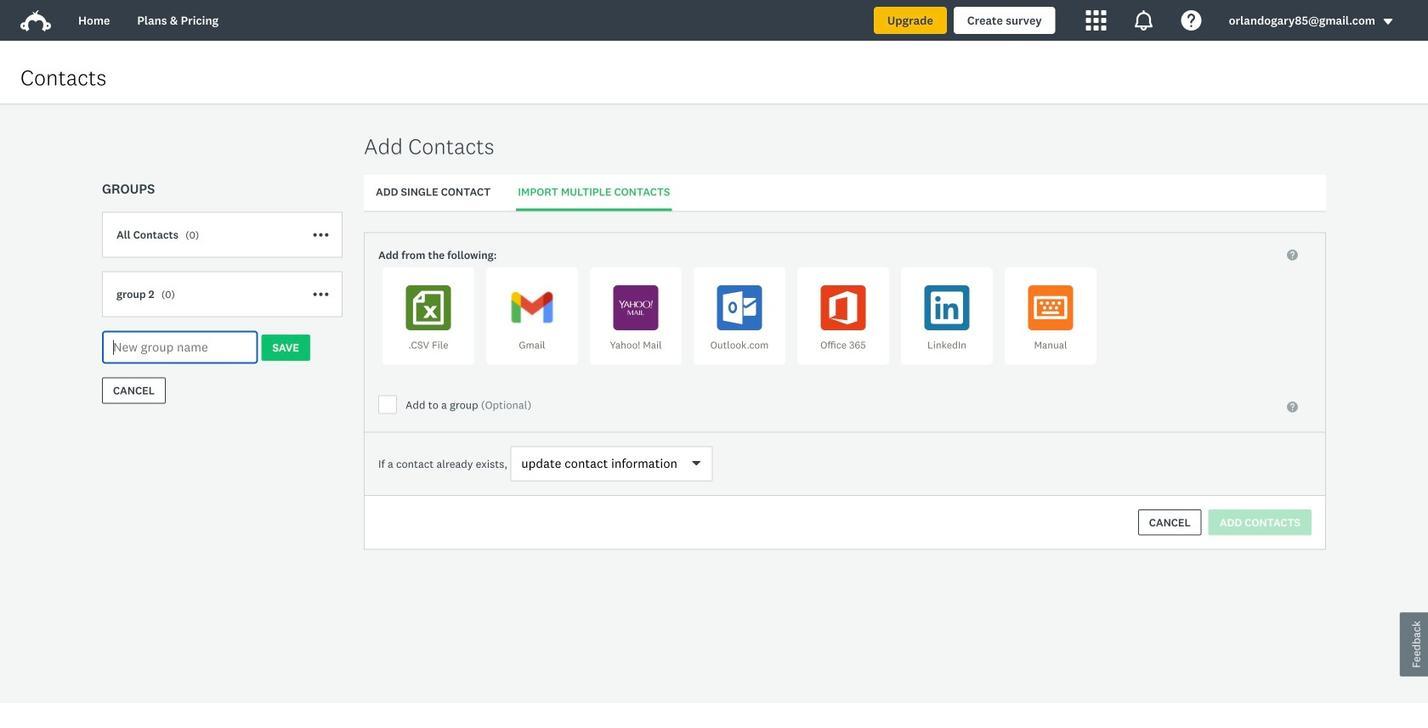 Task type: describe. For each thing, give the bounding box(es) containing it.
2 products icon image from the left
[[1134, 10, 1154, 31]]

surveymonkey logo image
[[20, 10, 51, 32]]



Task type: vqa. For each thing, say whether or not it's contained in the screenshot.
1st Products Icon from the right
yes



Task type: locate. For each thing, give the bounding box(es) containing it.
dropdown arrow image
[[1382, 16, 1394, 28]]

products icon image
[[1086, 10, 1106, 31], [1134, 10, 1154, 31]]

help icon image
[[1181, 10, 1202, 31]]

0 horizontal spatial products icon image
[[1086, 10, 1106, 31]]

1 horizontal spatial products icon image
[[1134, 10, 1154, 31]]

1 products icon image from the left
[[1086, 10, 1106, 31]]

New group name text field
[[102, 331, 258, 364]]



